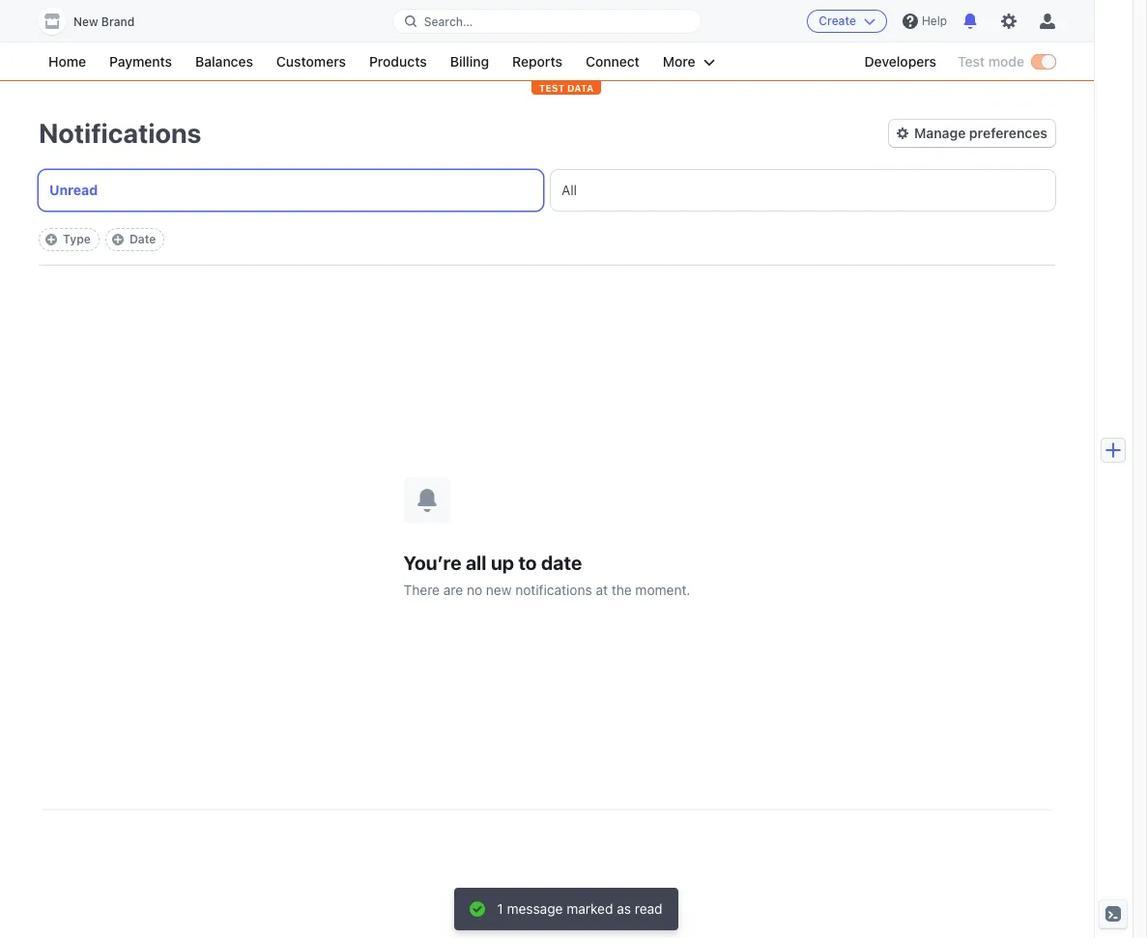 Task type: describe. For each thing, give the bounding box(es) containing it.
date
[[129, 232, 156, 247]]

manage preferences
[[915, 125, 1048, 141]]

marked
[[567, 901, 613, 918]]

developers link
[[855, 50, 947, 73]]

customers
[[276, 53, 346, 70]]

add type image
[[45, 234, 57, 246]]

Search… search field
[[393, 9, 701, 33]]

message
[[507, 901, 563, 918]]

payments
[[109, 53, 172, 70]]

all button
[[551, 170, 1056, 211]]

to
[[519, 552, 537, 574]]

manage
[[915, 125, 966, 141]]

balances link
[[186, 50, 263, 73]]

home link
[[39, 50, 96, 73]]

products link
[[360, 50, 437, 73]]

no
[[467, 582, 483, 598]]

1
[[497, 901, 504, 918]]

billing
[[450, 53, 489, 70]]

connect
[[586, 53, 640, 70]]

developers
[[865, 53, 937, 70]]

test
[[958, 53, 985, 70]]

new brand button
[[39, 8, 154, 35]]

mode
[[989, 53, 1025, 70]]

unread button
[[39, 170, 543, 211]]

search…
[[424, 14, 473, 29]]

create
[[819, 14, 857, 28]]

tab list containing unread
[[39, 170, 1056, 211]]

test mode
[[958, 53, 1025, 70]]

manage preferences link
[[890, 120, 1056, 147]]

toolbar containing type
[[39, 228, 165, 251]]

preferences
[[970, 125, 1048, 141]]

new
[[73, 15, 98, 29]]

help
[[922, 14, 948, 28]]

Search… text field
[[393, 9, 701, 33]]

all
[[562, 182, 577, 198]]

payments link
[[100, 50, 182, 73]]



Task type: vqa. For each thing, say whether or not it's contained in the screenshot.
read
yes



Task type: locate. For each thing, give the bounding box(es) containing it.
help button
[[895, 6, 955, 37]]

reports link
[[503, 50, 572, 73]]

notifications
[[516, 582, 592, 598]]

are
[[444, 582, 463, 598]]

reports
[[513, 53, 563, 70]]

date
[[541, 552, 582, 574]]

you're
[[404, 552, 462, 574]]

new brand
[[73, 15, 135, 29]]

as
[[617, 901, 631, 918]]

brand
[[101, 15, 135, 29]]

all
[[466, 552, 487, 574]]

data
[[568, 82, 594, 94]]

you're all up to date there are no new notifications at the moment.
[[404, 552, 691, 598]]

test
[[539, 82, 565, 94]]

balances
[[195, 53, 253, 70]]

home
[[48, 53, 86, 70]]

type
[[63, 232, 91, 247]]

tab list
[[39, 170, 1056, 211]]

new
[[486, 582, 512, 598]]

moment.
[[636, 582, 691, 598]]

products
[[369, 53, 427, 70]]

connect link
[[576, 50, 650, 73]]

there
[[404, 582, 440, 598]]

unread
[[49, 182, 98, 198]]

more
[[663, 53, 696, 70]]

toolbar
[[39, 228, 165, 251]]

the
[[612, 582, 632, 598]]

customers link
[[267, 50, 356, 73]]

more button
[[654, 50, 725, 73]]

add date image
[[112, 234, 124, 246]]

1 message marked as read
[[497, 901, 663, 918]]

at
[[596, 582, 608, 598]]

test data
[[539, 82, 594, 94]]

up
[[491, 552, 514, 574]]

create button
[[808, 10, 888, 33]]

read
[[635, 901, 663, 918]]

billing link
[[441, 50, 499, 73]]

notifications
[[39, 117, 201, 149]]



